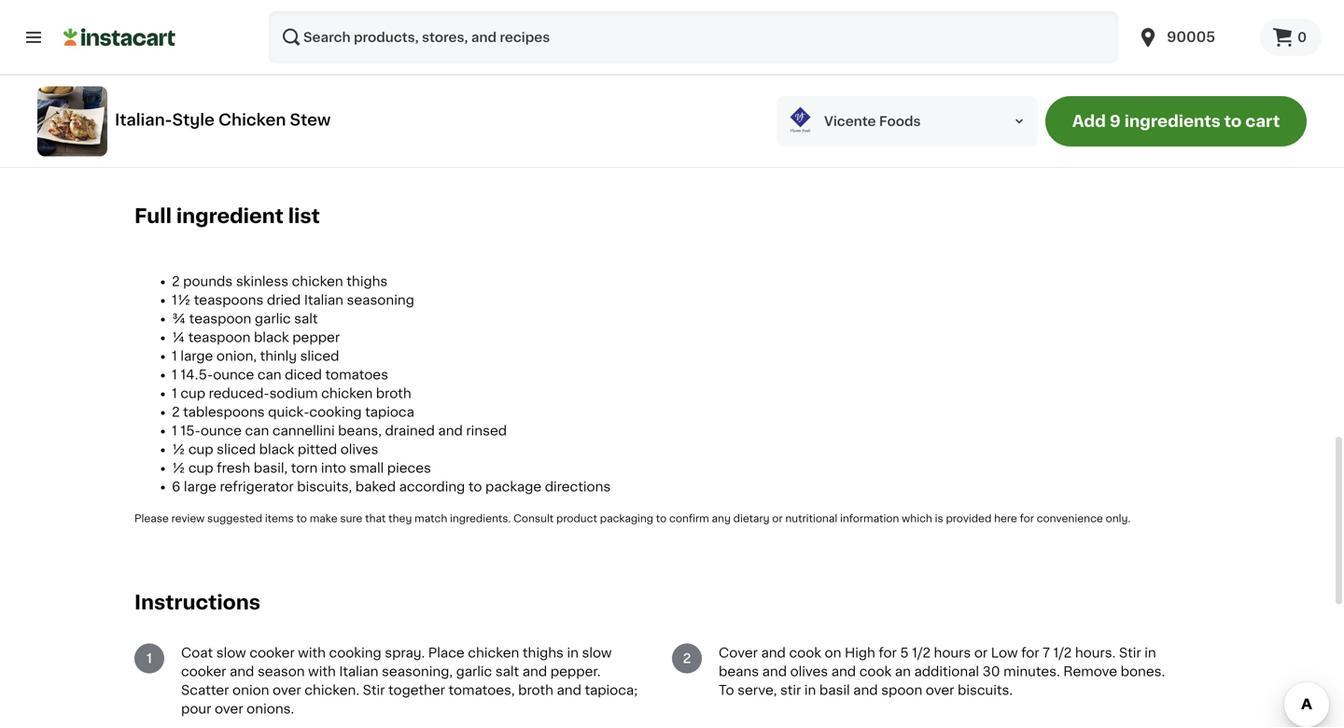Task type: locate. For each thing, give the bounding box(es) containing it.
1 vertical spatial salt
[[496, 665, 519, 678]]

1 vertical spatial or
[[974, 647, 988, 660]]

product
[[556, 514, 597, 524]]

italian up chicken. at bottom left
[[339, 665, 379, 678]]

drained
[[385, 424, 435, 438]]

½ down 15-
[[172, 443, 185, 456]]

1 vertical spatial black
[[259, 443, 294, 456]]

olives down beans,
[[340, 443, 378, 456]]

1 vertical spatial olives
[[790, 665, 828, 678]]

mccormick®
[[317, 0, 401, 3]]

1/2
[[912, 647, 931, 660], [1053, 647, 1072, 660]]

0 horizontal spatial fresh
[[217, 462, 250, 475]]

1 vertical spatial teaspoon
[[188, 331, 251, 344]]

this
[[134, 144, 162, 158]]

ounce down tablespoons
[[201, 424, 242, 438]]

in up pepper.
[[567, 647, 579, 660]]

cacciatore-
[[211, 144, 287, 158]]

baked
[[355, 480, 396, 494]]

teaspoon up onion,
[[188, 331, 251, 344]]

quick-
[[268, 406, 309, 419]]

salt up tomatoes,
[[496, 665, 519, 678]]

0 horizontal spatial stir
[[363, 684, 385, 697]]

cover
[[719, 647, 758, 660]]

1 vertical spatial garlic
[[456, 665, 492, 678]]

2 up 1½
[[172, 275, 180, 288]]

None search field
[[269, 11, 1118, 63]]

is left "served"
[[686, 144, 697, 158]]

black
[[254, 331, 289, 344], [259, 443, 294, 456]]

slow right coat
[[216, 647, 246, 660]]

0 horizontal spatial broth
[[376, 387, 411, 400]]

or right dietary
[[772, 514, 783, 524]]

large up '14.5-'
[[181, 350, 213, 363]]

fresh right "by"
[[587, 144, 621, 158]]

1 horizontal spatial olives
[[790, 665, 828, 678]]

to up ingredients.
[[469, 480, 482, 494]]

in right stir
[[805, 684, 816, 697]]

0 vertical spatial olives
[[340, 443, 378, 456]]

slow
[[216, 647, 246, 660], [582, 647, 612, 660]]

cooking up beans,
[[309, 406, 362, 419]]

over right "served"
[[748, 144, 777, 158]]

tapioca;
[[585, 684, 637, 697]]

1 vertical spatial basil
[[820, 684, 850, 697]]

1 horizontal spatial slow
[[582, 647, 612, 660]]

0 horizontal spatial olives
[[340, 443, 378, 456]]

1/2 right 7 on the bottom right
[[1053, 647, 1072, 660]]

1 vertical spatial cooker
[[181, 665, 226, 678]]

can down thinly
[[257, 368, 282, 382]]

1 vertical spatial ½
[[172, 462, 185, 475]]

or
[[772, 514, 783, 524], [974, 647, 988, 660]]

biscuits.
[[958, 684, 1013, 697]]

with up the season
[[298, 647, 326, 660]]

over down additional
[[926, 684, 954, 697]]

sliced down pepper at the top of page
[[300, 350, 339, 363]]

chicken up tomatoes,
[[468, 647, 519, 660]]

to inside button
[[1224, 113, 1242, 129]]

is right which
[[935, 514, 943, 524]]

15-
[[181, 424, 201, 438]]

1 horizontal spatial 1/2
[[1053, 647, 1072, 660]]

or inside cover and cook on high for 5 1/2 hours or low for 7 1/2 hours. stir in beans and olives and cook an additional 30 minutes. remove bones. to serve, stir in basil and spoon over biscuits.
[[974, 647, 988, 660]]

thighs
[[347, 275, 388, 288], [523, 647, 564, 660]]

stir up the bones.
[[1119, 647, 1141, 660]]

basil right "by"
[[624, 144, 655, 158]]

1 vertical spatial with
[[308, 665, 336, 678]]

and down on
[[832, 665, 856, 678]]

large
[[181, 350, 213, 363], [184, 480, 216, 494]]

1 vertical spatial sliced
[[217, 443, 256, 456]]

2 90005 button from the left
[[1137, 11, 1249, 63]]

together
[[388, 684, 445, 697]]

tomatoes
[[325, 368, 388, 382]]

to left cart
[[1224, 113, 1242, 129]]

salt up pepper at the top of page
[[294, 312, 318, 326]]

broth down pepper.
[[518, 684, 554, 697]]

please review suggested items to make sure that they match ingredients. consult product packaging to confirm any dietary or nutritional information which is provided here for convenience only.
[[134, 514, 1131, 524]]

0 vertical spatial garlic
[[255, 312, 291, 326]]

0 vertical spatial cook
[[789, 647, 821, 660]]

black up 'basil,'
[[259, 443, 294, 456]]

garlic down dried
[[255, 312, 291, 326]]

0 horizontal spatial basil
[[624, 144, 655, 158]]

0 vertical spatial italian
[[304, 294, 343, 307]]

2 ½ from the top
[[172, 462, 185, 475]]

torn
[[291, 462, 318, 475]]

stew
[[441, 144, 472, 158]]

olives
[[340, 443, 378, 456], [790, 665, 828, 678]]

directions
[[545, 480, 611, 494]]

olives inside cover and cook on high for 5 1/2 hours or low for 7 1/2 hours. stir in beans and olives and cook an additional 30 minutes. remove bones. to serve, stir in basil and spoon over biscuits.
[[790, 665, 828, 678]]

can down quick- on the bottom left
[[245, 424, 269, 438]]

0 vertical spatial thighs
[[347, 275, 388, 288]]

2 left cover
[[683, 652, 691, 665]]

onions.
[[247, 703, 294, 716]]

and left "served"
[[658, 144, 683, 158]]

0 vertical spatial 2
[[172, 275, 180, 288]]

stir
[[1119, 647, 1141, 660], [363, 684, 385, 697]]

2 for 2 pounds skinless chicken thighs 1½ teaspoons dried italian seasoning ¾ teaspoon garlic salt ¼ teaspoon black pepper 1 large onion, thinly sliced 1 14.5-ounce can diced tomatoes 1 cup reduced-sodium chicken broth 2 tablespoons quick-cooking tapioca 1 15-ounce can cannellini beans, drained and rinsed ½ cup sliced black pitted olives ½ cup fresh basil, torn into small pieces 6 large refrigerator biscuits, baked according to package directions
[[172, 275, 180, 288]]

garlic up tomatoes,
[[456, 665, 492, 678]]

1 ½ from the top
[[172, 443, 185, 456]]

cooker up scatter
[[181, 665, 226, 678]]

0 vertical spatial broth
[[376, 387, 411, 400]]

show alternatives button
[[134, 47, 295, 62]]

pieces
[[387, 462, 431, 475]]

thighs up seasoning
[[347, 275, 388, 288]]

ounce down onion,
[[213, 368, 254, 382]]

¾
[[172, 312, 186, 326]]

large right 6 on the left
[[184, 480, 216, 494]]

olives up stir
[[790, 665, 828, 678]]

1 vertical spatial cooking
[[329, 647, 381, 660]]

in up the bones.
[[1145, 647, 1156, 660]]

14.5-
[[181, 368, 213, 382]]

0 vertical spatial stir
[[1119, 647, 1141, 660]]

convenience
[[1037, 514, 1103, 524]]

and left "rinsed"
[[438, 424, 463, 438]]

chicken.
[[305, 684, 359, 697]]

0 horizontal spatial slow
[[216, 647, 246, 660]]

and down pepper.
[[557, 684, 582, 697]]

chicken inside coat slow cooker with cooking spray. place chicken thighs in slow cooker and season with italian seasoning, garlic salt and pepper. scatter onion over chicken. stir together tomatoes, broth and tapioca; pour over onions.
[[468, 647, 519, 660]]

additional
[[914, 665, 979, 678]]

0 vertical spatial ounce
[[213, 368, 254, 382]]

please
[[134, 514, 169, 524]]

7
[[1043, 647, 1050, 660]]

0 vertical spatial sliced
[[300, 350, 339, 363]]

cooking inside 2 pounds skinless chicken thighs 1½ teaspoons dried italian seasoning ¾ teaspoon garlic salt ¼ teaspoon black pepper 1 large onion, thinly sliced 1 14.5-ounce can diced tomatoes 1 cup reduced-sodium chicken broth 2 tablespoons quick-cooking tapioca 1 15-ounce can cannellini beans, drained and rinsed ½ cup sliced black pitted olives ½ cup fresh basil, torn into small pieces 6 large refrigerator biscuits, baked according to package directions
[[309, 406, 362, 419]]

italian up pepper at the top of page
[[304, 294, 343, 307]]

1 horizontal spatial cooker
[[250, 647, 295, 660]]

0 vertical spatial cooking
[[309, 406, 362, 419]]

1 horizontal spatial broth
[[518, 684, 554, 697]]

0 horizontal spatial 1/2
[[912, 647, 931, 660]]

vicente foods
[[824, 115, 921, 128]]

stir inside coat slow cooker with cooking spray. place chicken thighs in slow cooker and season with italian seasoning, garlic salt and pepper. scatter onion over chicken. stir together tomatoes, broth and tapioca; pour over onions.
[[363, 684, 385, 697]]

1 horizontal spatial garlic
[[456, 665, 492, 678]]

0 horizontal spatial or
[[772, 514, 783, 524]]

teaspoon down teaspoons
[[189, 312, 251, 326]]

1
[[172, 350, 177, 363], [172, 368, 177, 382], [172, 387, 177, 400], [172, 424, 177, 438], [147, 652, 152, 665]]

here
[[994, 514, 1017, 524]]

2 vertical spatial 2
[[683, 652, 691, 665]]

dietary
[[733, 514, 770, 524]]

rinsed
[[466, 424, 507, 438]]

1 horizontal spatial salt
[[496, 665, 519, 678]]

and right cover
[[761, 647, 786, 660]]

pepper
[[292, 331, 340, 344]]

match
[[415, 514, 447, 524]]

stir right chicken. at bottom left
[[363, 684, 385, 697]]

1 horizontal spatial or
[[974, 647, 988, 660]]

pour
[[181, 703, 211, 716]]

0 vertical spatial fresh
[[587, 144, 621, 158]]

cup
[[181, 387, 205, 400], [188, 443, 213, 456], [188, 462, 213, 475]]

fresh inside 2 pounds skinless chicken thighs 1½ teaspoons dried italian seasoning ¾ teaspoon garlic salt ¼ teaspoon black pepper 1 large onion, thinly sliced 1 14.5-ounce can diced tomatoes 1 cup reduced-sodium chicken broth 2 tablespoons quick-cooking tapioca 1 15-ounce can cannellini beans, drained and rinsed ½ cup sliced black pitted olives ½ cup fresh basil, torn into small pieces 6 large refrigerator biscuits, baked according to package directions
[[217, 462, 250, 475]]

¼
[[172, 331, 185, 344]]

basil
[[624, 144, 655, 158], [820, 684, 850, 697]]

stir
[[780, 684, 801, 697]]

with up chicken. at bottom left
[[308, 665, 336, 678]]

1 vertical spatial italian
[[339, 665, 379, 678]]

1 horizontal spatial cook
[[859, 665, 892, 678]]

1 horizontal spatial basil
[[820, 684, 850, 697]]

about this recipe
[[134, 109, 312, 129]]

fresh
[[587, 144, 621, 158], [217, 462, 250, 475]]

1 horizontal spatial thighs
[[523, 647, 564, 660]]

italian
[[304, 294, 343, 307], [339, 665, 379, 678]]

cook down high
[[859, 665, 892, 678]]

thighs inside 2 pounds skinless chicken thighs 1½ teaspoons dried italian seasoning ¾ teaspoon garlic salt ¼ teaspoon black pepper 1 large onion, thinly sliced 1 14.5-ounce can diced tomatoes 1 cup reduced-sodium chicken broth 2 tablespoons quick-cooking tapioca 1 15-ounce can cannellini beans, drained and rinsed ½ cup sliced black pitted olives ½ cup fresh basil, torn into small pieces 6 large refrigerator biscuits, baked according to package directions
[[347, 275, 388, 288]]

cook left on
[[789, 647, 821, 660]]

slow up pepper.
[[582, 647, 612, 660]]

cooking
[[309, 406, 362, 419], [329, 647, 381, 660]]

broth inside coat slow cooker with cooking spray. place chicken thighs in slow cooker and season with italian seasoning, garlic salt and pepper. scatter onion over chicken. stir together tomatoes, broth and tapioca; pour over onions.
[[518, 684, 554, 697]]

$4.79
[[317, 28, 355, 41]]

0 horizontal spatial thighs
[[347, 275, 388, 288]]

cooker up the season
[[250, 647, 295, 660]]

1 horizontal spatial in
[[805, 684, 816, 697]]

for left 5
[[879, 647, 897, 660]]

broth up tapioca on the bottom of page
[[376, 387, 411, 400]]

full
[[134, 207, 172, 226]]

and up stir
[[762, 665, 787, 678]]

basil down on
[[820, 684, 850, 697]]

1 vertical spatial fresh
[[217, 462, 250, 475]]

tablespoons
[[183, 406, 265, 419]]

chicken
[[218, 112, 286, 128]]

salt
[[294, 312, 318, 326], [496, 665, 519, 678]]

with
[[298, 647, 326, 660], [308, 665, 336, 678]]

over down the season
[[273, 684, 301, 697]]

and
[[358, 144, 383, 158], [658, 144, 683, 158], [438, 424, 463, 438], [761, 647, 786, 660], [230, 665, 254, 678], [523, 665, 547, 678], [762, 665, 787, 678], [832, 665, 856, 678], [557, 684, 582, 697], [853, 684, 878, 697]]

0 horizontal spatial salt
[[294, 312, 318, 326]]

salt inside coat slow cooker with cooking spray. place chicken thighs in slow cooker and season with italian seasoning, garlic salt and pepper. scatter onion over chicken. stir together tomatoes, broth and tapioca; pour over onions.
[[496, 665, 519, 678]]

ingredient
[[176, 207, 284, 226]]

0 horizontal spatial in
[[567, 647, 579, 660]]

2
[[172, 275, 180, 288], [172, 406, 180, 419], [683, 652, 691, 665]]

grinder
[[368, 9, 418, 22]]

style
[[286, 144, 319, 158]]

90005 button
[[1126, 11, 1260, 63], [1137, 11, 1249, 63]]

and right bean
[[358, 144, 383, 158]]

skinless
[[236, 275, 289, 288]]

items
[[265, 514, 294, 524]]

any
[[712, 514, 731, 524]]

black up thinly
[[254, 331, 289, 344]]

0 vertical spatial salt
[[294, 312, 318, 326]]

cooking up chicken. at bottom left
[[329, 647, 381, 660]]

1 horizontal spatial stir
[[1119, 647, 1141, 660]]

fresh up the "refrigerator"
[[217, 462, 250, 475]]

0 vertical spatial can
[[257, 368, 282, 382]]

sliced up 'basil,'
[[217, 443, 256, 456]]

stir inside cover and cook on high for 5 1/2 hours or low for 7 1/2 hours. stir in beans and olives and cook an additional 30 minutes. remove bones. to serve, stir in basil and spoon over biscuits.
[[1119, 647, 1141, 660]]

2 left tablespoons
[[172, 406, 180, 419]]

0 vertical spatial teaspoon
[[189, 312, 251, 326]]

pepper
[[317, 9, 365, 22]]

0 vertical spatial ½
[[172, 443, 185, 456]]

thighs up pepper.
[[523, 647, 564, 660]]

0 button
[[1260, 19, 1322, 56]]

or up 30
[[974, 647, 988, 660]]

1 vertical spatial stir
[[363, 684, 385, 697]]

over inside cover and cook on high for 5 1/2 hours or low for 7 1/2 hours. stir in beans and olives and cook an additional 30 minutes. remove bones. to serve, stir in basil and spoon over biscuits.
[[926, 684, 954, 697]]

ounce
[[213, 368, 254, 382], [201, 424, 242, 438]]

is right stew
[[476, 144, 486, 158]]

$11.29 show alternatives
[[134, 28, 229, 60]]

1/2 right 5
[[912, 647, 931, 660]]

0 vertical spatial cooker
[[250, 647, 295, 660]]

½ up 6 on the left
[[172, 462, 185, 475]]

2 horizontal spatial in
[[1145, 647, 1156, 660]]

0 horizontal spatial garlic
[[255, 312, 291, 326]]

dried
[[267, 294, 301, 307]]

list
[[288, 207, 320, 226]]

add 9 ingredients to cart
[[1072, 113, 1280, 129]]

0 horizontal spatial cook
[[789, 647, 821, 660]]

italian inside 2 pounds skinless chicken thighs 1½ teaspoons dried italian seasoning ¾ teaspoon garlic salt ¼ teaspoon black pepper 1 large onion, thinly sliced 1 14.5-ounce can diced tomatoes 1 cup reduced-sodium chicken broth 2 tablespoons quick-cooking tapioca 1 15-ounce can cannellini beans, drained and rinsed ½ cup sliced black pitted olives ½ cup fresh basil, torn into small pieces 6 large refrigerator biscuits, baked according to package directions
[[304, 294, 343, 307]]

1 1/2 from the left
[[912, 647, 931, 660]]

1 vertical spatial broth
[[518, 684, 554, 697]]

salt inside 2 pounds skinless chicken thighs 1½ teaspoons dried italian seasoning ¾ teaspoon garlic salt ¼ teaspoon black pepper 1 large onion, thinly sliced 1 14.5-ounce can diced tomatoes 1 cup reduced-sodium chicken broth 2 tablespoons quick-cooking tapioca 1 15-ounce can cannellini beans, drained and rinsed ½ cup sliced black pitted olives ½ cup fresh basil, torn into small pieces 6 large refrigerator biscuits, baked according to package directions
[[294, 312, 318, 326]]

1 vertical spatial thighs
[[523, 647, 564, 660]]



Task type: vqa. For each thing, say whether or not it's contained in the screenshot.
leftmost salt
yes



Task type: describe. For each thing, give the bounding box(es) containing it.
2 slow from the left
[[582, 647, 612, 660]]

high
[[845, 647, 875, 660]]

teaspoons
[[194, 294, 264, 307]]

suggested
[[207, 514, 262, 524]]

italian inside coat slow cooker with cooking spray. place chicken thighs in slow cooker and season with italian seasoning, garlic salt and pepper. scatter onion over chicken. stir together tomatoes, broth and tapioca; pour over onions.
[[339, 665, 379, 678]]

0 vertical spatial cup
[[181, 387, 205, 400]]

2 pounds skinless chicken thighs 1½ teaspoons dried italian seasoning ¾ teaspoon garlic salt ¼ teaspoon black pepper 1 large onion, thinly sliced 1 14.5-ounce can diced tomatoes 1 cup reduced-sodium chicken broth 2 tablespoons quick-cooking tapioca 1 15-ounce can cannellini beans, drained and rinsed ½ cup sliced black pitted olives ½ cup fresh basil, torn into small pieces 6 large refrigerator biscuits, baked according to package directions
[[172, 275, 611, 494]]

2 vertical spatial cup
[[188, 462, 213, 475]]

hours.
[[1075, 647, 1116, 660]]

ingredients.
[[450, 514, 511, 524]]

onion
[[232, 684, 269, 697]]

cooking inside coat slow cooker with cooking spray. place chicken thighs in slow cooker and season with italian seasoning, garlic salt and pepper. scatter onion over chicken. stir together tomatoes, broth and tapioca; pour over onions.
[[329, 647, 381, 660]]

according
[[399, 480, 465, 494]]

seasoning,
[[382, 665, 453, 678]]

1 slow from the left
[[216, 647, 246, 660]]

6
[[172, 480, 181, 494]]

seasoning
[[347, 294, 414, 307]]

vicente
[[824, 115, 876, 128]]

package
[[485, 480, 542, 494]]

that
[[365, 514, 386, 524]]

vicente foods button
[[777, 96, 1038, 147]]

0 vertical spatial basil
[[624, 144, 655, 158]]

ingredients
[[1125, 113, 1221, 129]]

confirm
[[669, 514, 709, 524]]

Search field
[[269, 11, 1118, 63]]

chicken up dried
[[292, 275, 343, 288]]

over down onion on the left bottom of the page
[[215, 703, 243, 716]]

packaging
[[600, 514, 653, 524]]

italian-style chicken stew
[[115, 112, 331, 128]]

and up onion on the left bottom of the page
[[230, 665, 254, 678]]

vicente foods image
[[784, 105, 817, 138]]

thinly
[[260, 350, 297, 363]]

to inside 2 pounds skinless chicken thighs 1½ teaspoons dried italian seasoning ¾ teaspoon garlic salt ¼ teaspoon black pepper 1 large onion, thinly sliced 1 14.5-ounce can diced tomatoes 1 cup reduced-sodium chicken broth 2 tablespoons quick-cooking tapioca 1 15-ounce can cannellini beans, drained and rinsed ½ cup sliced black pitted olives ½ cup fresh basil, torn into small pieces 6 large refrigerator biscuits, baked according to package directions
[[469, 480, 482, 494]]

onion,
[[217, 350, 257, 363]]

thighs inside coat slow cooker with cooking spray. place chicken thighs in slow cooker and season with italian seasoning, garlic salt and pepper. scatter onion over chicken. stir together tomatoes, broth and tapioca; pour over onions.
[[523, 647, 564, 660]]

basil,
[[254, 462, 288, 475]]

mccormick® black pepper grinder $4.79
[[317, 0, 440, 41]]

style
[[172, 112, 215, 128]]

1 horizontal spatial is
[[686, 144, 697, 158]]

2 horizontal spatial is
[[935, 514, 943, 524]]

about
[[134, 109, 197, 129]]

minutes.
[[1004, 665, 1060, 678]]

1 vertical spatial can
[[245, 424, 269, 438]]

tapioca
[[365, 406, 414, 419]]

reduced-
[[209, 387, 269, 400]]

cart
[[1246, 113, 1280, 129]]

chicken down tomatoes
[[321, 387, 373, 400]]

cover and cook on high for 5 1/2 hours or low for 7 1/2 hours. stir in beans and olives and cook an additional 30 minutes. remove bones. to serve, stir in basil and spoon over biscuits.
[[719, 647, 1165, 697]]

beans
[[719, 665, 759, 678]]

1 vertical spatial cup
[[188, 443, 213, 456]]

bones.
[[1121, 665, 1165, 678]]

for left 7 on the bottom right
[[1021, 647, 1040, 660]]

1 horizontal spatial sliced
[[300, 350, 339, 363]]

make
[[310, 514, 338, 524]]

information
[[840, 514, 899, 524]]

sodium
[[269, 387, 318, 400]]

into
[[321, 462, 346, 475]]

tomatoes,
[[449, 684, 515, 697]]

0 vertical spatial with
[[298, 647, 326, 660]]

0 horizontal spatial cooker
[[181, 665, 226, 678]]

garlic inside 2 pounds skinless chicken thighs 1½ teaspoons dried italian seasoning ¾ teaspoon garlic salt ¼ teaspoon black pepper 1 large onion, thinly sliced 1 14.5-ounce can diced tomatoes 1 cup reduced-sodium chicken broth 2 tablespoons quick-cooking tapioca 1 15-ounce can cannellini beans, drained and rinsed ½ cup sliced black pitted olives ½ cup fresh basil, torn into small pieces 6 large refrigerator biscuits, baked according to package directions
[[255, 312, 291, 326]]

2 1/2 from the left
[[1053, 647, 1072, 660]]

to
[[719, 684, 734, 697]]

pasta.
[[904, 144, 944, 158]]

garlic inside coat slow cooker with cooking spray. place chicken thighs in slow cooker and season with italian seasoning, garlic salt and pepper. scatter onion over chicken. stir together tomatoes, broth and tapioca; pour over onions.
[[456, 665, 492, 678]]

1½
[[172, 294, 191, 307]]

0 vertical spatial large
[[181, 350, 213, 363]]

basil inside cover and cook on high for 5 1/2 hours or low for 7 1/2 hours. stir in beans and olives and cook an additional 30 minutes. remove bones. to serve, stir in basil and spoon over biscuits.
[[820, 684, 850, 697]]

pitted
[[298, 443, 337, 456]]

olives inside 2 pounds skinless chicken thighs 1½ teaspoons dried italian seasoning ¾ teaspoon garlic salt ¼ teaspoon black pepper 1 large onion, thinly sliced 1 14.5-ounce can diced tomatoes 1 cup reduced-sodium chicken broth 2 tablespoons quick-cooking tapioca 1 15-ounce can cannellini beans, drained and rinsed ½ cup sliced black pitted olives ½ cup fresh basil, torn into small pieces 6 large refrigerator biscuits, baked according to package directions
[[340, 443, 378, 456]]

and inside 2 pounds skinless chicken thighs 1½ teaspoons dried italian seasoning ¾ teaspoon garlic salt ¼ teaspoon black pepper 1 large onion, thinly sliced 1 14.5-ounce can diced tomatoes 1 cup reduced-sodium chicken broth 2 tablespoons quick-cooking tapioca 1 15-ounce can cannellini beans, drained and rinsed ½ cup sliced black pitted olives ½ cup fresh basil, torn into small pieces 6 large refrigerator biscuits, baked according to package directions
[[438, 424, 463, 438]]

biscuits
[[780, 144, 832, 158]]

black
[[404, 0, 440, 3]]

0 vertical spatial black
[[254, 331, 289, 344]]

cannellini
[[272, 424, 335, 438]]

highlighted
[[490, 144, 564, 158]]

full ingredient list
[[134, 207, 320, 226]]

of
[[887, 144, 901, 158]]

1 90005 button from the left
[[1126, 11, 1260, 63]]

season
[[258, 665, 305, 678]]

0 horizontal spatial is
[[476, 144, 486, 158]]

to left 'make'
[[296, 514, 307, 524]]

coat slow cooker with cooking spray. place chicken thighs in slow cooker and season with italian seasoning, garlic salt and pepper. scatter onion over chicken. stir together tomatoes, broth and tapioca; pour over onions.
[[181, 647, 637, 716]]

in inside coat slow cooker with cooking spray. place chicken thighs in slow cooker and season with italian seasoning, garlic salt and pepper. scatter onion over chicken. stir together tomatoes, broth and tapioca; pour over onions.
[[567, 647, 579, 660]]

30
[[983, 665, 1000, 678]]

$11.29
[[134, 28, 175, 41]]

this hearty cacciatore-style bean and chicken stew is highlighted by fresh basil and is served over biscuits instead of pasta.
[[134, 144, 944, 158]]

on
[[825, 647, 841, 660]]

provided
[[946, 514, 992, 524]]

this
[[202, 109, 241, 129]]

1 vertical spatial ounce
[[201, 424, 242, 438]]

and left pepper.
[[523, 665, 547, 678]]

foods
[[879, 115, 921, 128]]

1 vertical spatial 2
[[172, 406, 180, 419]]

90005
[[1167, 30, 1216, 44]]

chicken left stew
[[386, 144, 438, 158]]

bean
[[322, 144, 355, 158]]

0 horizontal spatial sliced
[[217, 443, 256, 456]]

0 vertical spatial or
[[772, 514, 783, 524]]

recipe
[[246, 109, 312, 129]]

and left spoon
[[853, 684, 878, 697]]

stew
[[290, 112, 331, 128]]

5
[[900, 647, 909, 660]]

1 horizontal spatial fresh
[[587, 144, 621, 158]]

biscuits,
[[297, 480, 352, 494]]

2 for 2
[[683, 652, 691, 665]]

1 vertical spatial cook
[[859, 665, 892, 678]]

broth inside 2 pounds skinless chicken thighs 1½ teaspoons dried italian seasoning ¾ teaspoon garlic salt ¼ teaspoon black pepper 1 large onion, thinly sliced 1 14.5-ounce can diced tomatoes 1 cup reduced-sodium chicken broth 2 tablespoons quick-cooking tapioca 1 15-ounce can cannellini beans, drained and rinsed ½ cup sliced black pitted olives ½ cup fresh basil, torn into small pieces 6 large refrigerator biscuits, baked according to package directions
[[376, 387, 411, 400]]

to left confirm
[[656, 514, 667, 524]]

nutritional
[[785, 514, 838, 524]]

hearty
[[165, 144, 208, 158]]

spray.
[[385, 647, 425, 660]]

instacart logo image
[[63, 26, 175, 49]]

instructions
[[134, 593, 261, 613]]

review
[[171, 514, 205, 524]]

serve,
[[738, 684, 777, 697]]

italian-
[[115, 112, 172, 128]]

they
[[389, 514, 412, 524]]

1 vertical spatial large
[[184, 480, 216, 494]]

which
[[902, 514, 932, 524]]

coat
[[181, 647, 213, 660]]

refrigerator
[[220, 480, 294, 494]]

0
[[1298, 31, 1307, 44]]

spoon
[[881, 684, 923, 697]]

only.
[[1106, 514, 1131, 524]]

for right here
[[1020, 514, 1034, 524]]

by
[[567, 144, 584, 158]]

beans,
[[338, 424, 382, 438]]

pounds
[[183, 275, 233, 288]]



